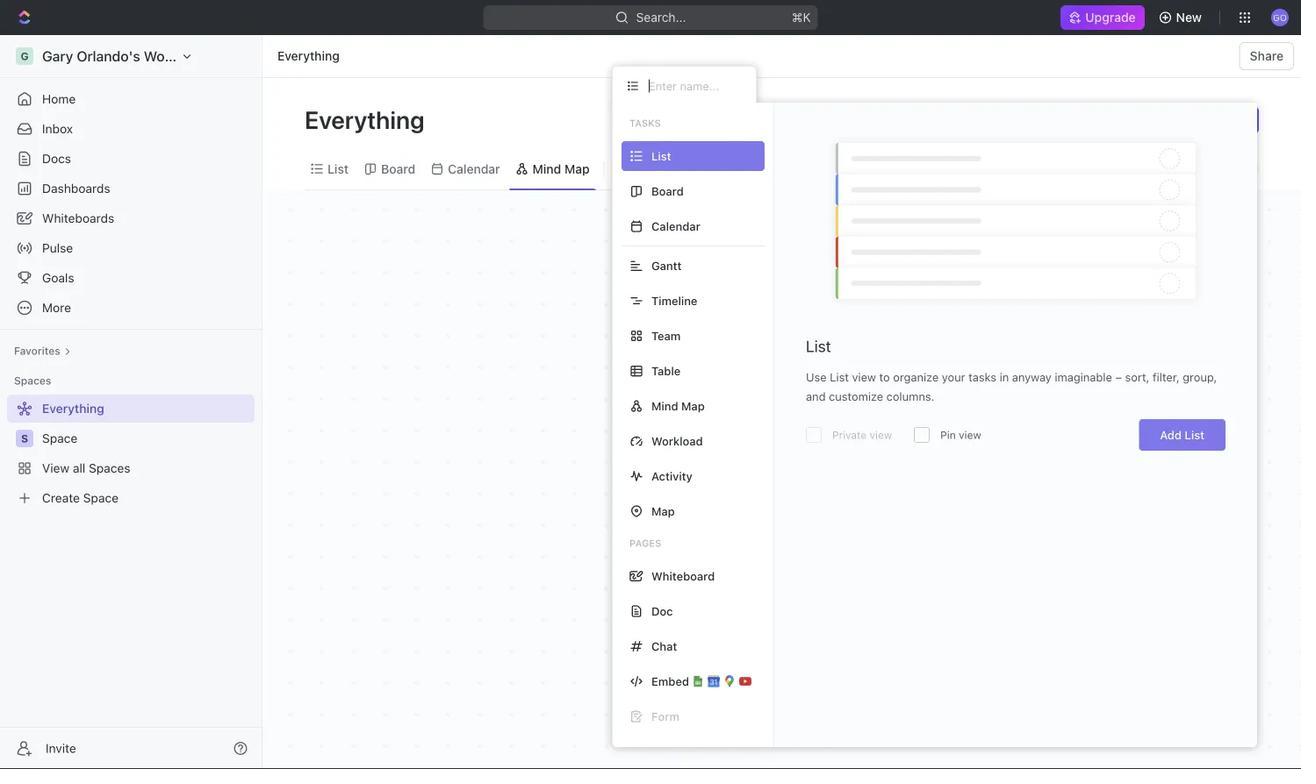 Task type: vqa. For each thing, say whether or not it's contained in the screenshot.
manual
no



Task type: locate. For each thing, give the bounding box(es) containing it.
view for pin
[[959, 429, 981, 442]]

⌘k
[[792, 10, 811, 25]]

workload
[[651, 435, 703, 448]]

map up 'workload'
[[681, 400, 705, 413]]

everything link
[[273, 46, 344, 67]]

new
[[1176, 10, 1202, 25]]

1 horizontal spatial board
[[651, 185, 684, 198]]

view
[[634, 162, 662, 176]]

–
[[1115, 371, 1122, 384]]

docs link
[[7, 145, 255, 173]]

1 vertical spatial mind
[[651, 400, 678, 413]]

chat
[[651, 640, 677, 654]]

1 vertical spatial calendar
[[651, 220, 700, 233]]

board down view
[[651, 185, 684, 198]]

map
[[564, 162, 590, 176], [681, 400, 705, 413], [651, 505, 675, 518]]

inbox link
[[7, 115, 255, 143]]

and
[[806, 390, 826, 403]]

table
[[651, 365, 681, 378]]

0 vertical spatial mind
[[533, 162, 561, 176]]

map down activity at the bottom right
[[651, 505, 675, 518]]

list inside use list view to organize your tasks in anyway imaginable – sort, filter, group, and customize columns.
[[830, 371, 849, 384]]

1 vertical spatial everything
[[305, 105, 430, 134]]

pulse link
[[7, 234, 255, 262]]

tree
[[7, 395, 255, 513]]

list right use
[[830, 371, 849, 384]]

filter,
[[1153, 371, 1180, 384]]

view
[[852, 371, 876, 384], [870, 429, 892, 442], [959, 429, 981, 442]]

mind map link
[[529, 157, 590, 181]]

mind right calendar link
[[533, 162, 561, 176]]

doc
[[651, 605, 673, 618]]

0 horizontal spatial mind map
[[533, 162, 590, 176]]

0 vertical spatial map
[[564, 162, 590, 176]]

use
[[806, 371, 827, 384]]

dashboards link
[[7, 175, 255, 203]]

search button
[[997, 157, 1066, 181]]

2 horizontal spatial map
[[681, 400, 705, 413]]

1 vertical spatial board
[[651, 185, 684, 198]]

list up use
[[806, 337, 831, 356]]

calendar inside calendar link
[[448, 162, 500, 176]]

private
[[832, 429, 867, 442]]

share button
[[1239, 42, 1294, 70]]

1 horizontal spatial calendar
[[651, 220, 700, 233]]

search
[[1020, 162, 1061, 176]]

everything
[[277, 49, 340, 63], [305, 105, 430, 134]]

0 horizontal spatial calendar
[[448, 162, 500, 176]]

embed
[[651, 676, 689, 689]]

1 vertical spatial map
[[681, 400, 705, 413]]

mind map
[[533, 162, 590, 176], [651, 400, 705, 413]]

2 vertical spatial map
[[651, 505, 675, 518]]

team
[[651, 330, 681, 343]]

anyway
[[1012, 371, 1052, 384]]

list
[[327, 162, 349, 176], [806, 337, 831, 356], [830, 371, 849, 384], [1185, 429, 1204, 442]]

0 horizontal spatial board
[[381, 162, 415, 176]]

view right private
[[870, 429, 892, 442]]

mind down table
[[651, 400, 678, 413]]

0 vertical spatial calendar
[[448, 162, 500, 176]]

matching
[[709, 535, 776, 554]]

invite
[[46, 742, 76, 756]]

list left board link
[[327, 162, 349, 176]]

columns.
[[886, 390, 934, 403]]

group,
[[1183, 371, 1217, 384]]

1 horizontal spatial mind map
[[651, 400, 705, 413]]

0 vertical spatial everything
[[277, 49, 340, 63]]

map left view button in the top of the page
[[564, 162, 590, 176]]

calendar right board link
[[448, 162, 500, 176]]

1 vertical spatial mind map
[[651, 400, 705, 413]]

new button
[[1151, 4, 1212, 32]]

board right list link
[[381, 162, 415, 176]]

calendar up gantt
[[651, 220, 700, 233]]

activity
[[651, 470, 693, 483]]

customize button
[[1129, 157, 1218, 181]]

mind map up 'workload'
[[651, 400, 705, 413]]

view inside use list view to organize your tasks in anyway imaginable – sort, filter, group, and customize columns.
[[852, 371, 876, 384]]

mind
[[533, 162, 561, 176], [651, 400, 678, 413]]

view left 'to'
[[852, 371, 876, 384]]

mind map left view dropdown button
[[533, 162, 590, 176]]

view right pin
[[959, 429, 981, 442]]

sidebar navigation
[[0, 35, 262, 770]]

pulse
[[42, 241, 73, 255]]

calendar
[[448, 162, 500, 176], [651, 220, 700, 233]]

0 vertical spatial board
[[381, 162, 415, 176]]

form
[[651, 711, 679, 724]]

board
[[381, 162, 415, 176], [651, 185, 684, 198]]

upgrade
[[1085, 10, 1136, 25]]

view for private
[[870, 429, 892, 442]]

docs
[[42, 151, 71, 166]]

0 horizontal spatial mind
[[533, 162, 561, 176]]

to
[[879, 371, 890, 384]]



Task type: describe. For each thing, give the bounding box(es) containing it.
no matching results found.
[[684, 535, 879, 554]]

add list
[[1160, 429, 1204, 442]]

Enter name... field
[[647, 79, 742, 93]]

private view
[[832, 429, 892, 442]]

whiteboard
[[651, 570, 715, 583]]

pin
[[940, 429, 956, 442]]

whiteboards link
[[7, 205, 255, 233]]

no
[[684, 535, 705, 554]]

view button
[[612, 157, 669, 181]]

tasks
[[629, 118, 661, 129]]

spaces
[[14, 375, 51, 387]]

board inside board link
[[381, 162, 415, 176]]

imaginable
[[1055, 371, 1112, 384]]

1 horizontal spatial map
[[651, 505, 675, 518]]

timeline
[[651, 295, 697, 308]]

search...
[[636, 10, 686, 25]]

home
[[42, 92, 76, 106]]

upgrade link
[[1061, 5, 1144, 30]]

use list view to organize your tasks in anyway imaginable – sort, filter, group, and customize columns.
[[806, 371, 1217, 403]]

pages
[[629, 538, 661, 550]]

organize
[[893, 371, 939, 384]]

1 horizontal spatial mind
[[651, 400, 678, 413]]

goals
[[42, 271, 74, 285]]

sort,
[[1125, 371, 1149, 384]]

tasks
[[968, 371, 996, 384]]

board link
[[377, 157, 415, 181]]

list link
[[324, 157, 349, 181]]

customize
[[829, 390, 883, 403]]

whiteboards
[[42, 211, 114, 226]]

found.
[[833, 535, 879, 554]]

dashboards
[[42, 181, 110, 196]]

0 vertical spatial mind map
[[533, 162, 590, 176]]

pin view
[[940, 429, 981, 442]]

share
[[1250, 49, 1283, 63]]

customize
[[1152, 162, 1213, 176]]

gantt
[[651, 259, 682, 273]]

results
[[780, 535, 829, 554]]

calendar link
[[444, 157, 500, 181]]

view button
[[612, 148, 669, 190]]

home link
[[7, 85, 255, 113]]

list right add
[[1185, 429, 1204, 442]]

your
[[942, 371, 965, 384]]

favorites
[[14, 345, 60, 357]]

add
[[1160, 429, 1182, 442]]

goals link
[[7, 264, 255, 292]]

inbox
[[42, 122, 73, 136]]

0 horizontal spatial map
[[564, 162, 590, 176]]

favorites button
[[7, 341, 78, 362]]

tree inside sidebar navigation
[[7, 395, 255, 513]]

in
[[1000, 371, 1009, 384]]



